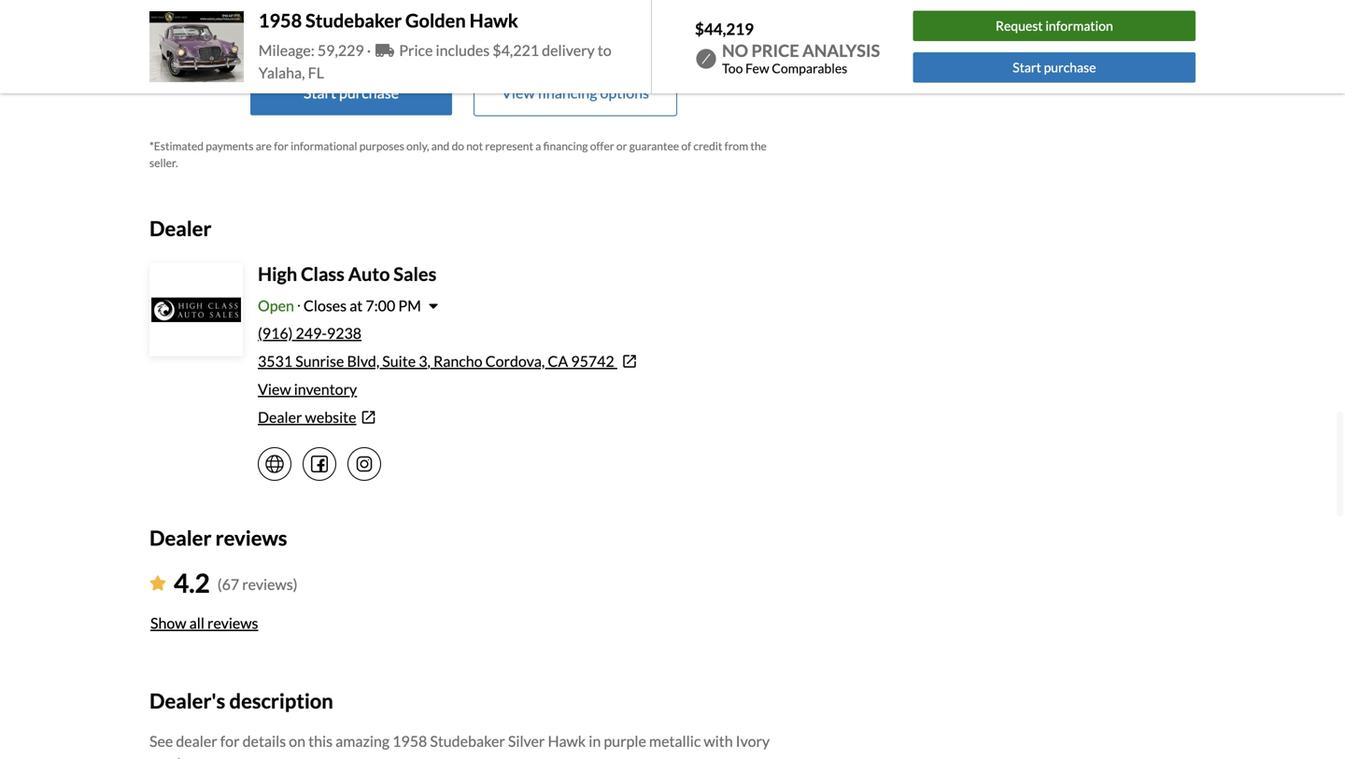 Task type: describe. For each thing, give the bounding box(es) containing it.
of
[[682, 139, 692, 153]]

(916) 249-9238 link
[[258, 324, 362, 343]]

credit
[[694, 139, 723, 153]]

offer
[[590, 139, 614, 153]]

,
[[428, 352, 431, 371]]

view inventory
[[258, 380, 357, 399]]

249-
[[296, 324, 327, 343]]

studebaker inside see dealer for details on this amazing 1958 studebaker silver hawk in purple metallic with ivory seating..
[[430, 733, 505, 751]]

no
[[722, 40, 749, 61]]

0 horizontal spatial to
[[403, 0, 417, 16]]

4.2
[[174, 568, 210, 599]]

dealer's description
[[150, 689, 333, 714]]

blvd,
[[347, 352, 380, 371]]

not
[[467, 139, 483, 153]]

sound
[[186, 0, 227, 16]]

see
[[150, 733, 173, 751]]

·
[[367, 41, 371, 59]]

complete
[[420, 0, 481, 16]]

for inside *estimated payments are for informational purposes only, and do not represent a financing offer or guarantee of credit from the seller.
[[274, 139, 289, 153]]

amazing
[[336, 733, 390, 751]]

high
[[258, 263, 297, 286]]

are
[[256, 139, 272, 153]]

dealer website
[[258, 409, 357, 427]]

the inside *estimated payments are for informational purposes only, and do not represent a financing offer or guarantee of credit from the seller.
[[751, 139, 767, 153]]

cordova,
[[486, 352, 545, 371]]

view financing options button
[[475, 70, 677, 115]]

view for view inventory
[[258, 380, 291, 399]]

0 horizontal spatial start purchase button
[[250, 70, 452, 115]]

analysis
[[803, 40, 880, 61]]

golden
[[406, 9, 466, 32]]

rancho
[[434, 352, 483, 371]]

start for the leftmost start purchase button
[[304, 83, 336, 102]]

dealer for dealer
[[150, 216, 212, 240]]

financing inside view financing options button
[[538, 83, 597, 102]]

in
[[589, 733, 601, 751]]

show
[[150, 614, 186, 633]]

few
[[746, 60, 770, 76]]

3
[[419, 352, 428, 371]]

includes
[[436, 41, 490, 59]]

start purchase for the leftmost start purchase button
[[304, 83, 399, 102]]

only,
[[407, 139, 429, 153]]

payments
[[206, 139, 254, 153]]

open closes at 7:00 pm
[[258, 297, 421, 315]]

request
[[996, 18, 1043, 34]]

0 vertical spatial reviews
[[216, 526, 287, 551]]

silver
[[508, 733, 545, 751]]

dealer
[[176, 733, 217, 751]]

7:00
[[366, 297, 396, 315]]

metallic
[[649, 733, 701, 751]]

price includes $4,221 delivery to yalaha, fl
[[259, 41, 612, 82]]

high class auto sales
[[258, 263, 437, 286]]

3531
[[258, 352, 293, 371]]

class
[[301, 263, 345, 286]]

the inside sound good? start your purchase to complete paperwork online before heading to the dealership.
[[719, 0, 741, 16]]

95742
[[571, 352, 615, 371]]

high class auto sales link
[[258, 263, 437, 286]]

details
[[243, 733, 286, 751]]

dealer reviews
[[150, 526, 287, 551]]

and
[[432, 139, 450, 153]]

truck moving image
[[376, 43, 395, 58]]

mileage: 59,229 ·
[[259, 41, 374, 59]]

ivory
[[736, 733, 770, 751]]

from
[[725, 139, 749, 153]]

options
[[600, 83, 649, 102]]

seating..
[[150, 755, 203, 760]]

view financing options
[[502, 83, 649, 102]]

ca
[[548, 352, 568, 371]]

represent
[[485, 139, 534, 153]]

all
[[189, 614, 205, 633]]

open
[[258, 297, 294, 315]]

website
[[305, 409, 357, 427]]

start for right start purchase button
[[1013, 59, 1042, 75]]

1 horizontal spatial start purchase button
[[914, 52, 1196, 83]]

online
[[558, 0, 598, 16]]

59,229
[[318, 41, 364, 59]]

with
[[704, 733, 733, 751]]

high class auto sales image
[[151, 265, 241, 355]]

sound good? start your purchase to complete paperwork online before heading to the dealership.
[[186, 0, 741, 38]]

star image
[[150, 576, 166, 591]]

pm
[[398, 297, 421, 315]]

sales
[[394, 263, 437, 286]]

hawk inside see dealer for details on this amazing 1958 studebaker silver hawk in purple metallic with ivory seating..
[[548, 733, 586, 751]]

do
[[452, 139, 464, 153]]

0 horizontal spatial hawk
[[470, 9, 518, 32]]



Task type: vqa. For each thing, say whether or not it's contained in the screenshot.
Estimate
no



Task type: locate. For each thing, give the bounding box(es) containing it.
0 horizontal spatial the
[[719, 0, 741, 16]]

reviews inside button
[[207, 614, 258, 633]]

dealer up 4.2
[[150, 526, 212, 551]]

0 vertical spatial studebaker
[[306, 9, 402, 32]]

to inside price includes $4,221 delivery to yalaha, fl
[[598, 41, 612, 59]]

1958
[[259, 9, 302, 32], [393, 733, 427, 751]]

financing down delivery
[[538, 83, 597, 102]]

dealer
[[150, 216, 212, 240], [258, 409, 302, 427], [150, 526, 212, 551]]

dealer website link
[[258, 407, 777, 429]]

purple
[[604, 733, 647, 751]]

for inside see dealer for details on this amazing 1958 studebaker silver hawk in purple metallic with ivory seating..
[[220, 733, 240, 751]]

0 vertical spatial the
[[719, 0, 741, 16]]

1958 inside see dealer for details on this amazing 1958 studebaker silver hawk in purple metallic with ivory seating..
[[393, 733, 427, 751]]

0 horizontal spatial view
[[258, 380, 291, 399]]

to
[[403, 0, 417, 16], [702, 0, 716, 16], [598, 41, 612, 59]]

hawk left in
[[548, 733, 586, 751]]

dealer for dealer reviews
[[150, 526, 212, 551]]

view down $4,221 at the top left
[[502, 83, 535, 102]]

view for view financing options
[[502, 83, 535, 102]]

to right delivery
[[598, 41, 612, 59]]

0 vertical spatial hawk
[[470, 9, 518, 32]]

reviews)
[[242, 576, 298, 594]]

heading
[[648, 0, 699, 16]]

2 vertical spatial dealer
[[150, 526, 212, 551]]

start inside sound good? start your purchase to complete paperwork online before heading to the dealership.
[[272, 0, 304, 16]]

to left complete
[[403, 0, 417, 16]]

mileage:
[[259, 41, 315, 59]]

comparables
[[772, 60, 848, 76]]

1 horizontal spatial start purchase
[[1013, 59, 1097, 75]]

show all reviews
[[150, 614, 258, 633]]

start purchase button down 59,229
[[250, 70, 452, 115]]

too
[[722, 60, 743, 76]]

or
[[617, 139, 627, 153]]

0 horizontal spatial studebaker
[[306, 9, 402, 32]]

*estimated payments are for informational purposes only, and do not represent a financing offer or guarantee of credit from the seller.
[[150, 139, 767, 169]]

purchase up '·'
[[340, 0, 400, 16]]

financing right the a
[[544, 139, 588, 153]]

1 vertical spatial 1958
[[393, 733, 427, 751]]

view inventory link
[[258, 380, 357, 399]]

1 horizontal spatial to
[[598, 41, 612, 59]]

purchase inside sound good? start your purchase to complete paperwork online before heading to the dealership.
[[340, 0, 400, 16]]

hawk up $4,221 at the top left
[[470, 9, 518, 32]]

0 vertical spatial start purchase
[[1013, 59, 1097, 75]]

1 vertical spatial financing
[[544, 139, 588, 153]]

the right from
[[751, 139, 767, 153]]

1 vertical spatial start purchase
[[304, 83, 399, 102]]

9238
[[327, 324, 362, 343]]

sunrise
[[295, 352, 344, 371]]

0 horizontal spatial for
[[220, 733, 240, 751]]

reviews up 4.2 (67 reviews)
[[216, 526, 287, 551]]

start purchase button down request information button
[[914, 52, 1196, 83]]

1 vertical spatial view
[[258, 380, 291, 399]]

purchase for the leftmost start purchase button
[[339, 83, 399, 102]]

1 vertical spatial the
[[751, 139, 767, 153]]

1958 up mileage:
[[259, 9, 302, 32]]

0 vertical spatial dealer
[[150, 216, 212, 240]]

guarantee
[[630, 139, 679, 153]]

$44,219
[[695, 19, 754, 38]]

paperwork
[[484, 0, 555, 16]]

a
[[536, 139, 541, 153]]

start down 'request'
[[1013, 59, 1042, 75]]

0 vertical spatial view
[[502, 83, 535, 102]]

for right dealer
[[220, 733, 240, 751]]

0 vertical spatial for
[[274, 139, 289, 153]]

1 horizontal spatial 1958
[[393, 733, 427, 751]]

see dealer for details on this amazing 1958 studebaker silver hawk in purple metallic with ivory seating..
[[150, 733, 770, 760]]

view inside button
[[502, 83, 535, 102]]

suite
[[382, 352, 416, 371]]

1 horizontal spatial view
[[502, 83, 535, 102]]

purchase down '·'
[[339, 83, 399, 102]]

description
[[229, 689, 333, 714]]

auto
[[348, 263, 390, 286]]

on
[[289, 733, 306, 751]]

purposes
[[359, 139, 404, 153]]

request information button
[[914, 11, 1196, 41]]

this
[[308, 733, 333, 751]]

caret down image
[[429, 298, 438, 313]]

purchase for right start purchase button
[[1044, 59, 1097, 75]]

$4,221
[[493, 41, 539, 59]]

*estimated
[[150, 139, 204, 153]]

delivery
[[542, 41, 595, 59]]

1 horizontal spatial for
[[274, 139, 289, 153]]

3531 sunrise blvd, suite 3 , rancho cordova, ca 95742
[[258, 352, 615, 371]]

start left your
[[272, 0, 304, 16]]

(67
[[218, 576, 239, 594]]

0 horizontal spatial start purchase
[[304, 83, 399, 102]]

1 horizontal spatial hawk
[[548, 733, 586, 751]]

studebaker up 59,229
[[306, 9, 402, 32]]

start purchase down request information button
[[1013, 59, 1097, 75]]

start purchase down fl
[[304, 83, 399, 102]]

dealership.
[[428, 20, 499, 38]]

reviews
[[216, 526, 287, 551], [207, 614, 258, 633]]

dealer for dealer website
[[258, 409, 302, 427]]

1 vertical spatial purchase
[[1044, 59, 1097, 75]]

before
[[601, 0, 645, 16]]

closes
[[304, 297, 347, 315]]

dealer down the seller.
[[150, 216, 212, 240]]

1 horizontal spatial studebaker
[[430, 733, 505, 751]]

seller.
[[150, 156, 178, 169]]

(916)
[[258, 324, 293, 343]]

at
[[350, 297, 363, 315]]

to up $44,219 on the top of page
[[702, 0, 716, 16]]

reviews right the all on the left bottom of the page
[[207, 614, 258, 633]]

price
[[399, 41, 433, 59]]

1 horizontal spatial the
[[751, 139, 767, 153]]

view down 3531
[[258, 380, 291, 399]]

0 vertical spatial purchase
[[340, 0, 400, 16]]

1958 studebaker golden hawk image
[[150, 11, 244, 82]]

(916) 249-9238
[[258, 324, 362, 343]]

1 vertical spatial for
[[220, 733, 240, 751]]

the up $44,219 on the top of page
[[719, 0, 741, 16]]

start down fl
[[304, 83, 336, 102]]

1 vertical spatial dealer
[[258, 409, 302, 427]]

1 vertical spatial studebaker
[[430, 733, 505, 751]]

1 vertical spatial start
[[1013, 59, 1042, 75]]

financing inside *estimated payments are for informational purposes only, and do not represent a financing offer or guarantee of credit from the seller.
[[544, 139, 588, 153]]

0 vertical spatial start
[[272, 0, 304, 16]]

2 vertical spatial purchase
[[339, 83, 399, 102]]

no price analysis too few comparables
[[722, 40, 880, 76]]

0 vertical spatial 1958
[[259, 9, 302, 32]]

1 vertical spatial reviews
[[207, 614, 258, 633]]

yalaha,
[[259, 64, 305, 82]]

hawk
[[470, 9, 518, 32], [548, 733, 586, 751]]

purchase down information
[[1044, 59, 1097, 75]]

financing
[[538, 83, 597, 102], [544, 139, 588, 153]]

0 vertical spatial financing
[[538, 83, 597, 102]]

dealer down view inventory link
[[258, 409, 302, 427]]

your
[[307, 0, 337, 16]]

1 vertical spatial hawk
[[548, 733, 586, 751]]

good?
[[230, 0, 269, 16]]

dealer inside "link"
[[258, 409, 302, 427]]

1958 right amazing
[[393, 733, 427, 751]]

fl
[[308, 64, 324, 82]]

purchase
[[340, 0, 400, 16], [1044, 59, 1097, 75], [339, 83, 399, 102]]

0 horizontal spatial 1958
[[259, 9, 302, 32]]

start purchase button
[[914, 52, 1196, 83], [250, 70, 452, 115]]

studebaker left silver in the left bottom of the page
[[430, 733, 505, 751]]

informational
[[291, 139, 357, 153]]

4.2 (67 reviews)
[[174, 568, 298, 599]]

request information
[[996, 18, 1114, 34]]

2 vertical spatial start
[[304, 83, 336, 102]]

price
[[752, 40, 799, 61]]

2 horizontal spatial to
[[702, 0, 716, 16]]

start purchase for right start purchase button
[[1013, 59, 1097, 75]]

for right are
[[274, 139, 289, 153]]



